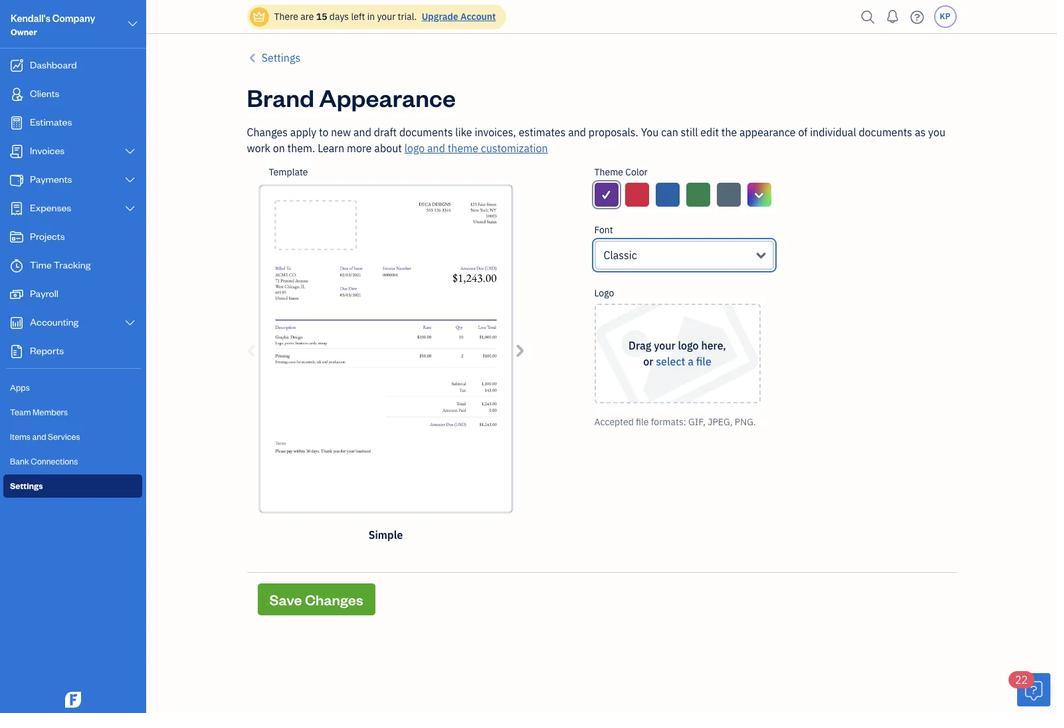 Task type: describe. For each thing, give the bounding box(es) containing it.
chart image
[[9, 316, 25, 330]]

appearance
[[319, 82, 456, 113]]

settings inside settings button
[[262, 51, 301, 64]]

as
[[915, 126, 926, 139]]

chevron large down image for payments
[[124, 175, 136, 185]]

a
[[688, 355, 694, 368]]

chevron large down image for expenses
[[124, 203, 136, 214]]

there
[[274, 11, 298, 23]]

accounting link
[[3, 310, 142, 337]]

theme
[[448, 142, 479, 155]]

logo inside drag your logo here , or select a file
[[678, 339, 699, 352]]

items and services link
[[3, 425, 142, 449]]

reports
[[30, 344, 64, 357]]

save
[[270, 590, 302, 609]]

resource center badge image
[[1018, 673, 1051, 707]]

kp button
[[934, 5, 957, 28]]

bank
[[10, 456, 29, 467]]

estimates link
[[3, 110, 142, 137]]

png.
[[735, 416, 756, 428]]

jpeg,
[[708, 416, 733, 428]]

Font field
[[595, 241, 774, 270]]

0 vertical spatial logo
[[405, 142, 425, 155]]

and right estimates
[[568, 126, 586, 139]]

new
[[331, 126, 351, 139]]

trial.
[[398, 11, 417, 23]]

0 vertical spatial chevron large down image
[[127, 16, 139, 32]]

appearance
[[740, 126, 796, 139]]

search image
[[858, 7, 879, 27]]

time tracking link
[[3, 253, 142, 280]]

invoices,
[[475, 126, 516, 139]]

font
[[595, 224, 613, 236]]

save changes button
[[258, 584, 375, 615]]

15
[[316, 11, 327, 23]]

invoices link
[[3, 138, 142, 166]]

more
[[347, 142, 372, 155]]

crown image
[[252, 10, 266, 24]]

or
[[644, 355, 654, 368]]

project image
[[9, 231, 25, 244]]

kendall's
[[11, 12, 50, 25]]

formats:
[[651, 416, 687, 428]]

go to help image
[[907, 7, 928, 27]]

and left theme
[[427, 142, 445, 155]]

expenses link
[[3, 195, 142, 223]]

payments
[[30, 173, 72, 185]]

here
[[702, 339, 723, 352]]

main element
[[0, 0, 179, 713]]

you
[[641, 126, 659, 139]]

payroll link
[[3, 281, 142, 308]]

them.
[[288, 142, 315, 155]]

1 vertical spatial file
[[636, 416, 649, 428]]

account
[[461, 11, 496, 23]]

customization
[[481, 142, 548, 155]]

estimate image
[[9, 116, 25, 130]]

of
[[799, 126, 808, 139]]

services
[[48, 431, 80, 442]]

upgrade account link
[[419, 11, 496, 23]]

save changes
[[270, 590, 363, 609]]

connections
[[31, 456, 78, 467]]

changes apply to new and draft documents like invoices, estimates and proposals. you can still edit the appearance of individual documents as you work on them. learn more about
[[247, 126, 946, 155]]

money image
[[9, 288, 25, 301]]

2 documents from the left
[[859, 126, 913, 139]]

estimates
[[30, 116, 72, 128]]

invoice image
[[9, 145, 25, 158]]

you
[[929, 126, 946, 139]]

apps
[[10, 382, 30, 393]]

dashboard
[[30, 58, 77, 71]]

bank connections
[[10, 456, 78, 467]]

are
[[301, 11, 314, 23]]

bank connections link
[[3, 450, 142, 473]]

color
[[626, 166, 648, 178]]

work
[[247, 142, 271, 155]]

accounting
[[30, 316, 79, 328]]

simple
[[369, 528, 403, 542]]

items and services
[[10, 431, 80, 442]]

and inside main "element"
[[32, 431, 46, 442]]

logo
[[595, 287, 614, 299]]

team members link
[[3, 401, 142, 424]]

dashboard image
[[9, 59, 25, 72]]

purple image
[[600, 187, 613, 203]]

report image
[[9, 345, 25, 358]]

custom image
[[753, 187, 766, 203]]

drag your logo here , or select a file
[[629, 339, 726, 368]]

left
[[351, 11, 365, 23]]

22
[[1016, 673, 1028, 687]]

upgrade
[[422, 11, 459, 23]]



Task type: locate. For each thing, give the bounding box(es) containing it.
brand appearance
[[247, 82, 456, 113]]

your up select
[[654, 339, 676, 352]]

1 horizontal spatial your
[[654, 339, 676, 352]]

your right in on the top of the page
[[377, 11, 396, 23]]

22 button
[[1009, 671, 1051, 707]]

logo and theme customization
[[405, 142, 548, 155]]

0 vertical spatial changes
[[247, 126, 288, 139]]

1 vertical spatial changes
[[305, 590, 363, 609]]

classic
[[604, 249, 637, 262]]

notifications image
[[882, 3, 904, 30]]

chevron large down image down estimates link at the top of the page
[[124, 146, 136, 157]]

members
[[33, 407, 68, 417]]

invoices
[[30, 144, 65, 157]]

projects link
[[3, 224, 142, 251]]

gif,
[[689, 416, 706, 428]]

expenses
[[30, 201, 71, 214]]

settings down bank
[[10, 481, 43, 491]]

1 vertical spatial your
[[654, 339, 676, 352]]

chevronleft image
[[247, 50, 259, 66]]

learn
[[318, 142, 345, 155]]

documents left as
[[859, 126, 913, 139]]

expense image
[[9, 202, 25, 215]]

1 vertical spatial logo
[[678, 339, 699, 352]]

payroll
[[30, 287, 58, 300]]

chevron large down image down payments link
[[124, 203, 136, 214]]

logo up a
[[678, 339, 699, 352]]

1 documents from the left
[[399, 126, 453, 139]]

2 chevron large down image from the top
[[124, 318, 136, 328]]

0 vertical spatial your
[[377, 11, 396, 23]]

0 vertical spatial chevron large down image
[[124, 146, 136, 157]]

items
[[10, 431, 31, 442]]

proposals.
[[589, 126, 639, 139]]

settings right chevronleft icon
[[262, 51, 301, 64]]

payments link
[[3, 167, 142, 194]]

changes inside changes apply to new and draft documents like invoices, estimates and proposals. you can still edit the appearance of individual documents as you work on them. learn more about
[[247, 126, 288, 139]]

template
[[269, 166, 308, 178]]

theme
[[595, 166, 624, 178]]

clients
[[30, 87, 60, 100]]

0 horizontal spatial file
[[636, 416, 649, 428]]

settings inside the 'settings' link
[[10, 481, 43, 491]]

estimates
[[519, 126, 566, 139]]

chevron large down image right 'company'
[[127, 16, 139, 32]]

client image
[[9, 88, 25, 101]]

chevron large down image down invoices link
[[124, 175, 136, 185]]

0 horizontal spatial your
[[377, 11, 396, 23]]

chevron large down image inside payments link
[[124, 175, 136, 185]]

1 horizontal spatial file
[[696, 355, 712, 368]]

documents left like
[[399, 126, 453, 139]]

changes inside button
[[305, 590, 363, 609]]

kp
[[940, 11, 951, 21]]

logo right about
[[405, 142, 425, 155]]

owner
[[11, 27, 37, 37]]

apps link
[[3, 376, 142, 400]]

0 vertical spatial settings
[[262, 51, 301, 64]]

tracking
[[54, 259, 91, 271]]

chevron large down image for invoices
[[124, 146, 136, 157]]

chevron large down image down payroll "link"
[[124, 318, 136, 328]]

clients link
[[3, 81, 142, 108]]

chevron large down image for accounting
[[124, 318, 136, 328]]

settings link
[[3, 475, 142, 498]]

and right items
[[32, 431, 46, 442]]

draft
[[374, 126, 397, 139]]

on
[[273, 142, 285, 155]]

select
[[656, 355, 686, 368]]

settings
[[262, 51, 301, 64], [10, 481, 43, 491]]

,
[[723, 339, 726, 352]]

1 horizontal spatial documents
[[859, 126, 913, 139]]

and up more
[[354, 126, 372, 139]]

freshbooks image
[[62, 692, 84, 708]]

next image
[[511, 342, 528, 360]]

1 chevron large down image from the top
[[124, 146, 136, 157]]

time
[[30, 259, 52, 271]]

1 horizontal spatial changes
[[305, 590, 363, 609]]

accepted file formats: gif, jpeg, png.
[[595, 416, 756, 428]]

edit
[[701, 126, 719, 139]]

changes
[[247, 126, 288, 139], [305, 590, 363, 609]]

documents
[[399, 126, 453, 139], [859, 126, 913, 139]]

company
[[52, 12, 95, 25]]

timer image
[[9, 259, 25, 273]]

1 vertical spatial chevron large down image
[[124, 175, 136, 185]]

file inside drag your logo here , or select a file
[[696, 355, 712, 368]]

0 vertical spatial file
[[696, 355, 712, 368]]

projects
[[30, 230, 65, 243]]

your inside drag your logo here , or select a file
[[654, 339, 676, 352]]

accepted
[[595, 416, 634, 428]]

logo and theme customization link
[[405, 142, 548, 155]]

0 horizontal spatial settings
[[10, 481, 43, 491]]

previous image
[[244, 342, 261, 360]]

logo
[[405, 142, 425, 155], [678, 339, 699, 352]]

to
[[319, 126, 329, 139]]

individual
[[810, 126, 857, 139]]

chevron large down image inside accounting link
[[124, 318, 136, 328]]

1 horizontal spatial logo
[[678, 339, 699, 352]]

changes up work
[[247, 126, 288, 139]]

time tracking
[[30, 259, 91, 271]]

like
[[456, 126, 472, 139]]

days
[[330, 11, 349, 23]]

1 vertical spatial settings
[[10, 481, 43, 491]]

1 horizontal spatial settings
[[262, 51, 301, 64]]

about
[[374, 142, 402, 155]]

team members
[[10, 407, 68, 417]]

0 horizontal spatial changes
[[247, 126, 288, 139]]

still
[[681, 126, 698, 139]]

in
[[367, 11, 375, 23]]

payment image
[[9, 173, 25, 187]]

0 horizontal spatial documents
[[399, 126, 453, 139]]

chevron large down image
[[127, 16, 139, 32], [124, 175, 136, 185], [124, 203, 136, 214]]

file left formats:
[[636, 416, 649, 428]]

brand
[[247, 82, 314, 113]]

reports link
[[3, 338, 142, 366]]

theme color
[[595, 166, 648, 178]]

there are 15 days left in your trial. upgrade account
[[274, 11, 496, 23]]

your
[[377, 11, 396, 23], [654, 339, 676, 352]]

changes right save
[[305, 590, 363, 609]]

chevron large down image
[[124, 146, 136, 157], [124, 318, 136, 328]]

0 horizontal spatial logo
[[405, 142, 425, 155]]

dashboard link
[[3, 53, 142, 80]]

kendall's company owner
[[11, 12, 95, 37]]

settings button
[[247, 50, 301, 66]]

the
[[722, 126, 737, 139]]

2 vertical spatial chevron large down image
[[124, 203, 136, 214]]

file right a
[[696, 355, 712, 368]]

chevron large down image inside invoices link
[[124, 146, 136, 157]]

1 vertical spatial chevron large down image
[[124, 318, 136, 328]]

can
[[662, 126, 679, 139]]



Task type: vqa. For each thing, say whether or not it's contained in the screenshot.
Accept corresponding to Accept Online Payments
no



